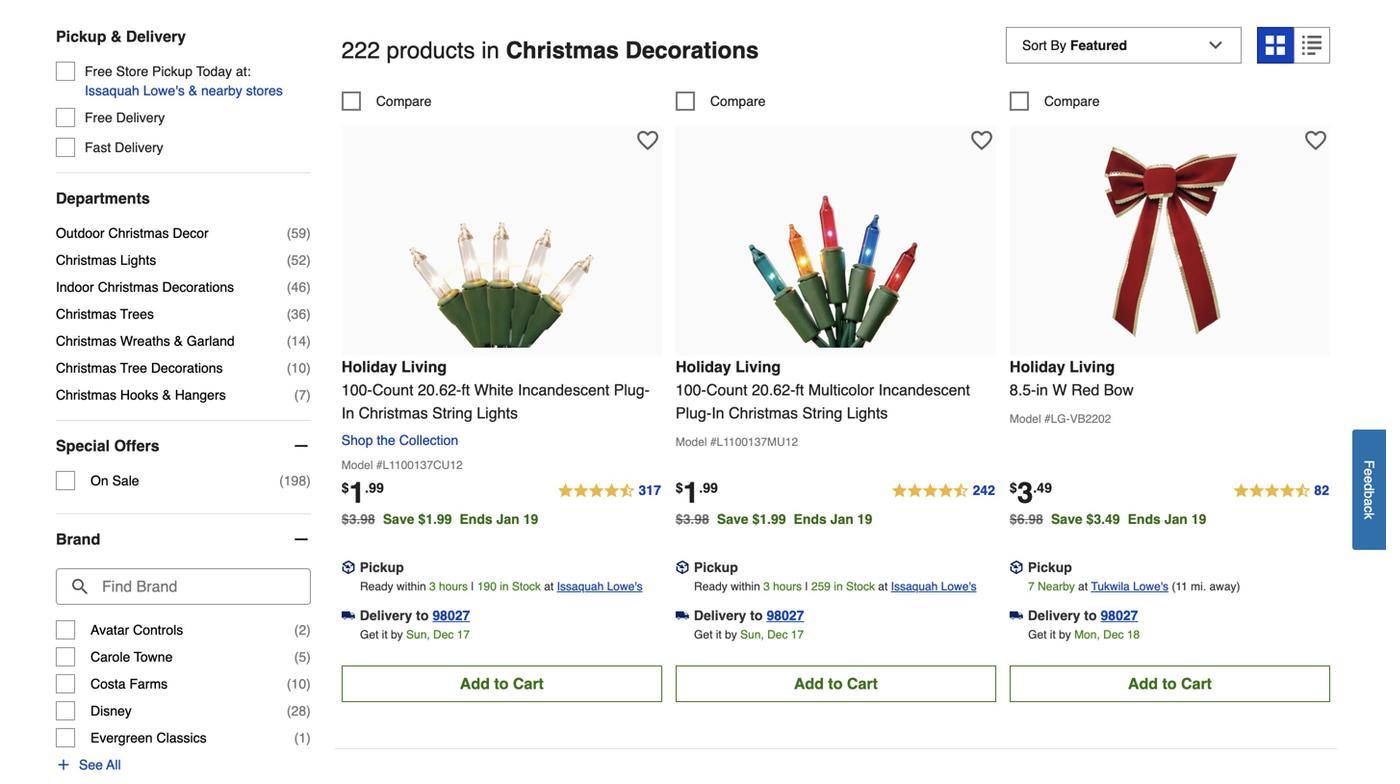 Task type: vqa. For each thing, say whether or not it's contained in the screenshot.


Task type: locate. For each thing, give the bounding box(es) containing it.
82
[[1315, 482, 1330, 498]]

was price $3.98 element for 242
[[676, 506, 717, 527]]

4.5 stars image containing 82
[[1233, 479, 1331, 503]]

20.62- up collection
[[418, 381, 462, 399]]

( 28 )
[[287, 703, 311, 719]]

sun,
[[406, 628, 430, 641], [741, 628, 764, 641]]

0 horizontal spatial model
[[342, 458, 373, 472]]

& up store
[[111, 28, 122, 45]]

d
[[1362, 483, 1378, 491]]

fast
[[85, 140, 111, 155]]

at for 259
[[879, 580, 888, 593]]

string for white
[[432, 404, 473, 422]]

1 add from the left
[[460, 675, 490, 692]]

holiday inside holiday living 8.5-in w red bow
[[1010, 358, 1066, 375]]

see all
[[79, 757, 121, 772]]

add for first add to cart button from the left
[[460, 675, 490, 692]]

20.62- inside holiday living 100-count 20.62-ft white incandescent plug- in christmas string lights
[[418, 381, 462, 399]]

1 horizontal spatial #
[[711, 435, 717, 449]]

ends up 259
[[794, 511, 827, 527]]

2 was price $3.98 element from the left
[[676, 506, 717, 527]]

pickup image
[[1010, 561, 1024, 574]]

1 horizontal spatial $3.98
[[676, 511, 710, 527]]

within left 259
[[731, 580, 761, 593]]

departments element
[[56, 189, 311, 208]]

1 it from the left
[[382, 628, 388, 641]]

$ inside '$ 3 .49'
[[1010, 480, 1018, 495]]

ends right '$3.49'
[[1128, 511, 1161, 527]]

1 horizontal spatial actual price $1.99 element
[[676, 476, 718, 509]]

issaquah for ready within 3 hours | 190 in stock at issaquah lowe's
[[557, 580, 604, 593]]

3 living from the left
[[1070, 358, 1116, 375]]

sun, for ready within 3 hours | 190 in stock at issaquah lowe's
[[406, 628, 430, 641]]

3 up the $6.98
[[1018, 476, 1034, 509]]

plug- inside holiday living 100-count 20.62-ft white incandescent plug- in christmas string lights
[[614, 381, 650, 399]]

decorations for ( 46 )
[[162, 279, 234, 295]]

hours left 259
[[773, 580, 802, 593]]

2 horizontal spatial jan
[[1165, 511, 1188, 527]]

save down model # l1100137mu12
[[717, 511, 749, 527]]

2 horizontal spatial dec
[[1104, 628, 1124, 641]]

2 ) from the top
[[306, 252, 311, 268]]

) down ( 7 )
[[306, 473, 311, 488]]

it for ready within 3 hours | 259 in stock at issaquah lowe's
[[716, 628, 722, 641]]

0 horizontal spatial 100-
[[342, 381, 373, 399]]

1 free from the top
[[85, 64, 112, 79]]

ft
[[462, 381, 470, 399], [796, 381, 804, 399]]

in up model # l1100137mu12
[[712, 404, 725, 422]]

2 incandescent from the left
[[879, 381, 971, 399]]

1 horizontal spatial add to cart button
[[676, 665, 997, 702]]

# for count
[[711, 435, 717, 449]]

lights for holiday living 100-count 20.62-ft white incandescent plug- in christmas string lights
[[477, 404, 518, 422]]

1 down shop
[[349, 476, 365, 509]]

1 horizontal spatial it
[[716, 628, 722, 641]]

1 save from the left
[[383, 511, 415, 527]]

1 horizontal spatial pickup image
[[676, 561, 689, 574]]

c
[[1362, 506, 1378, 512]]

model down 8.5-
[[1010, 412, 1042, 426]]

1 horizontal spatial $3.98 save $1.99 ends jan 19
[[676, 511, 873, 527]]

pickup image for ready within 3 hours | 190 in stock at issaquah lowe's
[[342, 561, 355, 574]]

20.62-
[[418, 381, 462, 399], [752, 381, 796, 399]]

classics
[[156, 730, 207, 746]]

2 ready from the left
[[694, 580, 728, 593]]

in right 259
[[834, 580, 843, 593]]

heart outline image
[[972, 130, 993, 151], [1306, 130, 1327, 151]]

2 cart from the left
[[847, 675, 878, 692]]

19
[[524, 511, 539, 527], [858, 511, 873, 527], [1192, 511, 1207, 527]]

2 | from the left
[[806, 580, 809, 593]]

1 truck filled image from the left
[[342, 609, 355, 622]]

1 horizontal spatial issaquah
[[557, 580, 604, 593]]

add to cart for 1st add to cart button from the right
[[1129, 675, 1213, 692]]

string inside holiday living 100-count 20.62-ft multicolor incandescent plug-in christmas string lights
[[803, 404, 843, 422]]

pickup
[[56, 28, 106, 45], [152, 64, 193, 79], [360, 559, 404, 575], [694, 559, 738, 575], [1029, 559, 1073, 575]]

2 horizontal spatial 98027 button
[[1101, 606, 1139, 625]]

in inside holiday living 8.5-in w red bow
[[1037, 381, 1049, 399]]

2 dec from the left
[[768, 628, 788, 641]]

truck filled image for get it by mon, dec 18
[[1010, 609, 1024, 622]]

3 ends jan 19 element from the left
[[1128, 511, 1215, 527]]

) down ( 14 )
[[306, 387, 311, 403]]

compare for 1001813120 element
[[376, 93, 432, 109]]

holiday up 8.5-
[[1010, 358, 1066, 375]]

0 horizontal spatial 3
[[430, 580, 436, 593]]

was price $3.98 element
[[342, 506, 383, 527], [676, 506, 717, 527]]

model for 100-count 20.62-ft multicolor incandescent plug-in christmas string lights
[[676, 435, 707, 449]]

0 horizontal spatial by
[[391, 628, 403, 641]]

0 horizontal spatial $3.98
[[342, 511, 375, 527]]

1 horizontal spatial $1.99
[[753, 511, 786, 527]]

2 sun, from the left
[[741, 628, 764, 641]]

1 holiday from the left
[[342, 358, 397, 375]]

within for ready within 3 hours | 259 in stock at issaquah lowe's
[[731, 580, 761, 593]]

1 vertical spatial decorations
[[162, 279, 234, 295]]

issaquah right 259
[[892, 580, 938, 593]]

pickup & delivery
[[56, 28, 186, 45]]

2 $ from the left
[[676, 480, 683, 495]]

100- inside holiday living 100-count 20.62-ft multicolor incandescent plug-in christmas string lights
[[676, 381, 707, 399]]

pickup image
[[342, 561, 355, 574], [676, 561, 689, 574]]

it for ready within 3 hours | 190 in stock at issaquah lowe's
[[382, 628, 388, 641]]

0 horizontal spatial 98027
[[433, 608, 470, 623]]

2 by from the left
[[725, 628, 738, 641]]

living up red
[[1070, 358, 1116, 375]]

$3.98
[[342, 511, 375, 527], [676, 511, 710, 527]]

1 vertical spatial ( 10 )
[[287, 676, 311, 692]]

0 horizontal spatial save
[[383, 511, 415, 527]]

savings save $1.99 element for 317
[[383, 511, 546, 527]]

1 | from the left
[[471, 580, 474, 593]]

e up the d
[[1362, 468, 1378, 476]]

add to cart
[[460, 675, 544, 692], [794, 675, 878, 692], [1129, 675, 1213, 692]]

2 actual price $1.99 element from the left
[[676, 476, 718, 509]]

0 horizontal spatial in
[[342, 404, 355, 422]]

evergreen classics
[[91, 730, 207, 746]]

3 add to cart from the left
[[1129, 675, 1213, 692]]

$1.99 down l1100137mu12
[[753, 511, 786, 527]]

lowe's inside issaquah lowe's & nearby stores button
[[143, 83, 185, 98]]

holiday up shop
[[342, 358, 397, 375]]

2 add from the left
[[794, 675, 824, 692]]

$6.98
[[1010, 511, 1044, 527]]

0 horizontal spatial incandescent
[[518, 381, 610, 399]]

lights down white
[[477, 404, 518, 422]]

ends for 317
[[460, 511, 493, 527]]

hours left 190
[[439, 580, 468, 593]]

dec down ready within 3 hours | 259 in stock at issaquah lowe's
[[768, 628, 788, 641]]

delivery
[[126, 28, 186, 45], [116, 110, 165, 125], [115, 140, 163, 155], [360, 608, 412, 623], [694, 608, 747, 623], [1029, 608, 1081, 623]]

decorations up hangers
[[151, 360, 223, 376]]

19 for 82
[[1192, 511, 1207, 527]]

2 issaquah lowe's button from the left
[[892, 577, 977, 596]]

3 ends from the left
[[1128, 511, 1161, 527]]

0 vertical spatial plug-
[[614, 381, 650, 399]]

1 horizontal spatial $
[[676, 480, 683, 495]]

2 it from the left
[[716, 628, 722, 641]]

0 horizontal spatial issaquah
[[85, 83, 139, 98]]

1 horizontal spatial 3
[[764, 580, 770, 593]]

4.5 stars image for 242 button
[[891, 479, 997, 503]]

1 horizontal spatial 98027 button
[[767, 606, 805, 625]]

1 jan from the left
[[497, 511, 520, 527]]

cart
[[513, 675, 544, 692], [847, 675, 878, 692], [1182, 675, 1213, 692]]

christmas tree decorations
[[56, 360, 223, 376]]

2 vertical spatial #
[[376, 458, 383, 472]]

) for carole towne
[[306, 649, 311, 665]]

cart for first add to cart button from the left
[[513, 675, 544, 692]]

82 button
[[1233, 479, 1331, 503]]

1 horizontal spatial 98027
[[767, 608, 805, 623]]

1 vertical spatial 10
[[291, 676, 306, 692]]

0 horizontal spatial |
[[471, 580, 474, 593]]

1 minus image from the top
[[292, 436, 311, 456]]

count inside holiday living 100-count 20.62-ft multicolor incandescent plug-in christmas string lights
[[707, 381, 748, 399]]

in inside holiday living 100-count 20.62-ft white incandescent plug- in christmas string lights
[[342, 404, 355, 422]]

1 4.5 stars image from the left
[[557, 479, 662, 503]]

in left w
[[1037, 381, 1049, 399]]

100- up shop
[[342, 381, 373, 399]]

disney
[[91, 703, 132, 719]]

1 count from the left
[[373, 381, 414, 399]]

1 right 317
[[683, 476, 700, 509]]

) for christmas hooks & hangers
[[306, 387, 311, 403]]

tukwila lowe's button
[[1092, 577, 1169, 596]]

2 at from the left
[[879, 580, 888, 593]]

towne
[[134, 649, 173, 665]]

holiday
[[342, 358, 397, 375], [676, 358, 732, 375], [1010, 358, 1066, 375]]

$ 1 .99
[[342, 476, 384, 509], [676, 476, 718, 509]]

2 horizontal spatial lights
[[847, 404, 888, 422]]

delivery to 98027 right truck filled image
[[694, 608, 805, 623]]

98027 button for 190
[[433, 606, 470, 625]]

0 horizontal spatial add to cart
[[460, 675, 544, 692]]

& for lowe's
[[189, 83, 198, 98]]

e up b
[[1362, 476, 1378, 483]]

2 horizontal spatial compare
[[1045, 93, 1100, 109]]

list view image
[[1303, 36, 1322, 55]]

98027 down ready within 3 hours | 190 in stock at issaquah lowe's
[[433, 608, 470, 623]]

2 jan from the left
[[831, 511, 854, 527]]

sale
[[112, 473, 139, 488]]

0 horizontal spatial 17
[[457, 628, 470, 641]]

& left garland at top left
[[174, 333, 183, 349]]

) up 46
[[306, 252, 311, 268]]

decorations down decor
[[162, 279, 234, 295]]

savings save $1.99 element up 259
[[717, 511, 881, 527]]

living inside holiday living 8.5-in w red bow
[[1070, 358, 1116, 375]]

3 save from the left
[[1052, 511, 1083, 527]]

19 up ready within 3 hours | 190 in stock at issaquah lowe's
[[524, 511, 539, 527]]

2 4.5 stars image from the left
[[891, 479, 997, 503]]

0 horizontal spatial ends
[[460, 511, 493, 527]]

) up ( 5 )
[[306, 622, 311, 638]]

holiday living 100-count 20.62-ft white incandescent plug-in christmas string lights image
[[396, 136, 608, 348]]

0 horizontal spatial truck filled image
[[342, 609, 355, 622]]

1 horizontal spatial ready
[[694, 580, 728, 593]]

jan for 82
[[1165, 511, 1188, 527]]

10 ) from the top
[[306, 649, 311, 665]]

1 98027 button from the left
[[433, 606, 470, 625]]

add to cart for first add to cart button from the left
[[460, 675, 544, 692]]

4.5 stars image
[[557, 479, 662, 503], [891, 479, 997, 503], [1233, 479, 1331, 503]]

actual price $1.99 element for 317
[[342, 476, 384, 509]]

2 stock from the left
[[847, 580, 875, 593]]

59
[[291, 225, 306, 241]]

2 horizontal spatial it
[[1051, 628, 1056, 641]]

1 horizontal spatial hours
[[773, 580, 802, 593]]

| left 259
[[806, 580, 809, 593]]

& inside issaquah lowe's & nearby stores button
[[189, 83, 198, 98]]

lights
[[120, 252, 156, 268], [477, 404, 518, 422], [847, 404, 888, 422]]

2 living from the left
[[736, 358, 781, 375]]

free up fast
[[85, 110, 112, 125]]

2 pickup image from the left
[[676, 561, 689, 574]]

( for outdoor christmas decor
[[287, 225, 291, 241]]

1 dec from the left
[[433, 628, 454, 641]]

holiday living 100-count 20.62-ft multicolor incandescent plug-in christmas string lights image
[[730, 136, 942, 348]]

2 98027 from the left
[[767, 608, 805, 623]]

holiday inside holiday living 100-count 20.62-ft multicolor incandescent plug-in christmas string lights
[[676, 358, 732, 375]]

jan up (11
[[1165, 511, 1188, 527]]

tree
[[120, 360, 147, 376]]

holiday for holiday living 100-count 20.62-ft white incandescent plug- in christmas string lights
[[342, 358, 397, 375]]

) for indoor christmas decorations
[[306, 279, 311, 295]]

( 10 ) down 14
[[287, 360, 311, 376]]

0 horizontal spatial 19
[[524, 511, 539, 527]]

dec for 259
[[768, 628, 788, 641]]

0 horizontal spatial jan
[[497, 511, 520, 527]]

0 horizontal spatial 4.5 stars image
[[557, 479, 662, 503]]

model down shop
[[342, 458, 373, 472]]

compare inside 1001813154 element
[[711, 93, 766, 109]]

3 left 190
[[430, 580, 436, 593]]

2 horizontal spatial add
[[1129, 675, 1159, 692]]

1 19 from the left
[[524, 511, 539, 527]]

) up ( 14 )
[[306, 306, 311, 322]]

costa farms
[[91, 676, 168, 692]]

hooks
[[120, 387, 159, 403]]

( for christmas wreaths & garland
[[287, 333, 291, 349]]

17 down ready within 3 hours | 190 in stock at issaquah lowe's
[[457, 628, 470, 641]]

242 button
[[891, 479, 997, 503]]

0 horizontal spatial heart outline image
[[972, 130, 993, 151]]

stock
[[512, 580, 541, 593], [847, 580, 875, 593]]

1 ) from the top
[[306, 225, 311, 241]]

( 10 )
[[287, 360, 311, 376], [287, 676, 311, 692]]

save for 317
[[383, 511, 415, 527]]

holiday inside holiday living 100-count 20.62-ft white incandescent plug- in christmas string lights
[[342, 358, 397, 375]]

) down ( 52 )
[[306, 279, 311, 295]]

2 $ 1 .99 from the left
[[676, 476, 718, 509]]

by
[[391, 628, 403, 641], [725, 628, 738, 641], [1060, 628, 1072, 641]]

savings save $1.99 element down l1100137cu12
[[383, 511, 546, 527]]

living inside holiday living 100-count 20.62-ft white incandescent plug- in christmas string lights
[[402, 358, 447, 375]]

shop the collection link
[[342, 432, 466, 448]]

98027 button
[[433, 606, 470, 625], [767, 606, 805, 625], [1101, 606, 1139, 625]]

1 horizontal spatial savings save $1.99 element
[[717, 511, 881, 527]]

1 sun, from the left
[[406, 628, 430, 641]]

savings save $3.49 element
[[1052, 511, 1215, 527]]

1 vertical spatial free
[[85, 110, 112, 125]]

98027 down ready within 3 hours | 259 in stock at issaquah lowe's
[[767, 608, 805, 623]]

issaquah lowe's button for ready within 3 hours | 259 in stock at issaquah lowe's
[[892, 577, 977, 596]]

in right products
[[482, 37, 500, 64]]

1 horizontal spatial string
[[803, 404, 843, 422]]

0 horizontal spatial $
[[342, 480, 349, 495]]

1 for 317
[[349, 476, 365, 509]]

$3.98 for 317
[[342, 511, 375, 527]]

1 horizontal spatial plug-
[[676, 404, 712, 422]]

0 horizontal spatial hours
[[439, 580, 468, 593]]

#
[[1045, 412, 1051, 426], [711, 435, 717, 449], [376, 458, 383, 472]]

dec down ready within 3 hours | 190 in stock at issaquah lowe's
[[433, 628, 454, 641]]

actual price $3.49 element
[[1010, 476, 1053, 509]]

hours
[[439, 580, 468, 593], [773, 580, 802, 593]]

actual price $1.99 element right 317
[[676, 476, 718, 509]]

truck filled image
[[342, 609, 355, 622], [1010, 609, 1024, 622]]

3 19 from the left
[[1192, 511, 1207, 527]]

1 compare from the left
[[376, 93, 432, 109]]

dec left the 18
[[1104, 628, 1124, 641]]

1 incandescent from the left
[[518, 381, 610, 399]]

2 horizontal spatial add to cart
[[1129, 675, 1213, 692]]

nearby
[[201, 83, 242, 98]]

0 horizontal spatial pickup image
[[342, 561, 355, 574]]

ends jan 19 element right '$3.49'
[[1128, 511, 1215, 527]]

jan for 242
[[831, 511, 854, 527]]

& right hooks
[[162, 387, 171, 403]]

to
[[416, 608, 429, 623], [750, 608, 763, 623], [1085, 608, 1097, 623], [494, 675, 509, 692], [829, 675, 843, 692], [1163, 675, 1177, 692]]

2 horizontal spatial get
[[1029, 628, 1047, 641]]

19 up ready within 3 hours | 259 in stock at issaquah lowe's
[[858, 511, 873, 527]]

1 10 from the top
[[291, 360, 306, 376]]

2 horizontal spatial by
[[1060, 628, 1072, 641]]

0 horizontal spatial within
[[397, 580, 426, 593]]

0 horizontal spatial delivery to 98027
[[360, 608, 470, 623]]

in inside holiday living 100-count 20.62-ft multicolor incandescent plug-in christmas string lights
[[712, 404, 725, 422]]

1 100- from the left
[[342, 381, 373, 399]]

ft left white
[[462, 381, 470, 399]]

13 ) from the top
[[306, 730, 311, 746]]

$ 1 .99 right 317
[[676, 476, 718, 509]]

100- inside holiday living 100-count 20.62-ft white incandescent plug- in christmas string lights
[[342, 381, 373, 399]]

| left 190
[[471, 580, 474, 593]]

3 jan from the left
[[1165, 511, 1188, 527]]

2 hours from the left
[[773, 580, 802, 593]]

0 horizontal spatial ft
[[462, 381, 470, 399]]

$3.98 down model # l1100137mu12
[[676, 511, 710, 527]]

1 horizontal spatial sun,
[[741, 628, 764, 641]]

1 get from the left
[[360, 628, 379, 641]]

100- up model # l1100137mu12
[[676, 381, 707, 399]]

decor
[[173, 225, 209, 241]]

1 issaquah lowe's button from the left
[[557, 577, 643, 596]]

3 add from the left
[[1129, 675, 1159, 692]]

1 delivery to 98027 from the left
[[360, 608, 470, 623]]

issaquah lowe's button down 242 button
[[892, 577, 977, 596]]

living up l1100137mu12
[[736, 358, 781, 375]]

jan up ready within 3 hours | 259 in stock at issaquah lowe's
[[831, 511, 854, 527]]

free for free delivery
[[85, 110, 112, 125]]

ready for ready within 3 hours | 190 in stock at issaquah lowe's
[[360, 580, 394, 593]]

mi.
[[1192, 580, 1207, 593]]

string up collection
[[432, 404, 473, 422]]

2 count from the left
[[707, 381, 748, 399]]

at right 259
[[879, 580, 888, 593]]

1 horizontal spatial $ 1 .99
[[676, 476, 718, 509]]

compare inside 5013254527 element
[[1045, 93, 1100, 109]]

10 down 14
[[291, 360, 306, 376]]

1 $ from the left
[[342, 480, 349, 495]]

$ down shop
[[342, 480, 349, 495]]

christmas inside holiday living 100-count 20.62-ft white incandescent plug- in christmas string lights
[[359, 404, 428, 422]]

lights inside holiday living 100-count 20.62-ft multicolor incandescent plug-in christmas string lights
[[847, 404, 888, 422]]

( for evergreen classics
[[294, 730, 299, 746]]

2 vertical spatial model
[[342, 458, 373, 472]]

0 horizontal spatial ready
[[360, 580, 394, 593]]

living inside holiday living 100-count 20.62-ft multicolor incandescent plug-in christmas string lights
[[736, 358, 781, 375]]

2 add to cart button from the left
[[676, 665, 997, 702]]

string for multicolor
[[803, 404, 843, 422]]

incandescent inside holiday living 100-count 20.62-ft white incandescent plug- in christmas string lights
[[518, 381, 610, 399]]

minus image for special offers
[[292, 436, 311, 456]]

0 horizontal spatial ends jan 19 element
[[460, 511, 546, 527]]

2 20.62- from the left
[[752, 381, 796, 399]]

.99
[[365, 480, 384, 495], [700, 480, 718, 495]]

ft inside holiday living 100-count 20.62-ft multicolor incandescent plug-in christmas string lights
[[796, 381, 804, 399]]

2 get it by sun, dec 17 from the left
[[694, 628, 804, 641]]

1 $3.98 from the left
[[342, 511, 375, 527]]

b
[[1362, 491, 1378, 498]]

christmas wreaths & garland
[[56, 333, 235, 349]]

ends jan 19 element
[[460, 511, 546, 527], [794, 511, 881, 527], [1128, 511, 1215, 527]]

) for on sale
[[306, 473, 311, 488]]

7 down ( 14 )
[[299, 387, 306, 403]]

2 horizontal spatial living
[[1070, 358, 1116, 375]]

17
[[457, 628, 470, 641], [791, 628, 804, 641]]

1 ( 10 ) from the top
[[287, 360, 311, 376]]

2 horizontal spatial save
[[1052, 511, 1083, 527]]

1 add to cart from the left
[[460, 675, 544, 692]]

1 horizontal spatial was price $3.98 element
[[676, 506, 717, 527]]

$ 1 .99 for 242
[[676, 476, 718, 509]]

1 heart outline image from the left
[[972, 130, 993, 151]]

1 vertical spatial plug-
[[676, 404, 712, 422]]

minus image down 198
[[292, 530, 311, 549]]

compare for 1001813154 element
[[711, 93, 766, 109]]

1 horizontal spatial ends
[[794, 511, 827, 527]]

1 horizontal spatial save
[[717, 511, 749, 527]]

3 $ from the left
[[1010, 480, 1018, 495]]

lights down multicolor
[[847, 404, 888, 422]]

stock for 190
[[512, 580, 541, 593]]

christmas
[[506, 37, 619, 64], [108, 225, 169, 241], [56, 252, 117, 268], [98, 279, 159, 295], [56, 306, 117, 322], [56, 333, 117, 349], [56, 360, 117, 376], [56, 387, 117, 403], [359, 404, 428, 422], [729, 404, 798, 422]]

3 left 259
[[764, 580, 770, 593]]

living up collection
[[402, 358, 447, 375]]

1 in from the left
[[342, 404, 355, 422]]

0 horizontal spatial dec
[[433, 628, 454, 641]]

issaquah lowe's & nearby stores button
[[85, 81, 283, 100]]

outdoor christmas decor
[[56, 225, 209, 241]]

stores
[[246, 83, 283, 98]]

317 button
[[557, 479, 662, 503]]

4.5 stars image containing 317
[[557, 479, 662, 503]]

delivery to 98027 for ready within 3 hours | 190 in stock at issaquah lowe's
[[360, 608, 470, 623]]

ends jan 19 element for 82
[[1128, 511, 1215, 527]]

count up model # l1100137mu12
[[707, 381, 748, 399]]

brand
[[56, 530, 100, 548]]

pickup for pickup image for ready within 3 hours | 259 in stock at issaquah lowe's
[[694, 559, 738, 575]]

100- for 100-count 20.62-ft white incandescent plug- in christmas string lights
[[342, 381, 373, 399]]

issaquah lowe's button down 317 button
[[557, 577, 643, 596]]

8 ) from the top
[[306, 473, 311, 488]]

1 $1.99 from the left
[[418, 511, 452, 527]]

by for ready within 3 hours | 259 in stock at issaquah lowe's
[[725, 628, 738, 641]]

3 cart from the left
[[1182, 675, 1213, 692]]

count for 100-count 20.62-ft white incandescent plug- in christmas string lights
[[373, 381, 414, 399]]

3 holiday from the left
[[1010, 358, 1066, 375]]

$1.99 down l1100137cu12
[[418, 511, 452, 527]]

1 ends from the left
[[460, 511, 493, 527]]

) down ( 28 )
[[306, 730, 311, 746]]

1 vertical spatial minus image
[[292, 530, 311, 549]]

0 horizontal spatial get it by sun, dec 17
[[360, 628, 470, 641]]

98027 button for 259
[[767, 606, 805, 625]]

lights down the 'outdoor christmas decor'
[[120, 252, 156, 268]]

1 by from the left
[[391, 628, 403, 641]]

2 98027 button from the left
[[767, 606, 805, 625]]

0 horizontal spatial sun,
[[406, 628, 430, 641]]

11 ) from the top
[[306, 676, 311, 692]]

incandescent for white
[[518, 381, 610, 399]]

ft left multicolor
[[796, 381, 804, 399]]

1 horizontal spatial 19
[[858, 511, 873, 527]]

1 horizontal spatial truck filled image
[[1010, 609, 1024, 622]]

issaquah right 190
[[557, 580, 604, 593]]

2 $1.99 from the left
[[753, 511, 786, 527]]

holiday up model # l1100137mu12
[[676, 358, 732, 375]]

7
[[299, 387, 306, 403], [1029, 580, 1035, 593]]

(11
[[1172, 580, 1188, 593]]

0 horizontal spatial living
[[402, 358, 447, 375]]

count
[[373, 381, 414, 399], [707, 381, 748, 399]]

2 compare from the left
[[711, 93, 766, 109]]

decorations
[[626, 37, 759, 64], [162, 279, 234, 295], [151, 360, 223, 376]]

1 horizontal spatial 4.5 stars image
[[891, 479, 997, 503]]

save down model # l1100137cu12
[[383, 511, 415, 527]]

minus image inside brand button
[[292, 530, 311, 549]]

1 actual price $1.99 element from the left
[[342, 476, 384, 509]]

in for 100-count 20.62-ft white incandescent plug- in christmas string lights
[[342, 404, 355, 422]]

$3.98 save $1.99 ends jan 19 down l1100137mu12
[[676, 511, 873, 527]]

.99 down model # l1100137mu12
[[700, 480, 718, 495]]

compare inside 1001813120 element
[[376, 93, 432, 109]]

& for wreaths
[[174, 333, 183, 349]]

minus image up 198
[[292, 436, 311, 456]]

1 $3.98 save $1.99 ends jan 19 from the left
[[342, 511, 539, 527]]

0 horizontal spatial at
[[544, 580, 554, 593]]

0 horizontal spatial issaquah lowe's button
[[557, 577, 643, 596]]

98027 button up the 18
[[1101, 606, 1139, 625]]

0 horizontal spatial count
[[373, 381, 414, 399]]

( for christmas hooks & hangers
[[294, 387, 299, 403]]

1 horizontal spatial .99
[[700, 480, 718, 495]]

14
[[291, 333, 306, 349]]

100-
[[342, 381, 373, 399], [676, 381, 707, 399]]

add
[[460, 675, 490, 692], [794, 675, 824, 692], [1129, 675, 1159, 692]]

holiday for holiday living 8.5-in w red bow
[[1010, 358, 1066, 375]]

compare
[[376, 93, 432, 109], [711, 93, 766, 109], [1045, 93, 1100, 109]]

1 savings save $1.99 element from the left
[[383, 511, 546, 527]]

it
[[382, 628, 388, 641], [716, 628, 722, 641], [1051, 628, 1056, 641]]

1
[[349, 476, 365, 509], [683, 476, 700, 509], [299, 730, 306, 746]]

special offers button
[[56, 421, 311, 471]]

1 horizontal spatial get it by sun, dec 17
[[694, 628, 804, 641]]

lights inside holiday living 100-count 20.62-ft white incandescent plug- in christmas string lights
[[477, 404, 518, 422]]

$ right 317
[[676, 480, 683, 495]]

2 horizontal spatial delivery to 98027
[[1029, 608, 1139, 623]]

jan up ready within 3 hours | 190 in stock at issaquah lowe's
[[497, 511, 520, 527]]

1 horizontal spatial by
[[725, 628, 738, 641]]

98027 up the 18
[[1101, 608, 1139, 623]]

save left '$3.49'
[[1052, 511, 1083, 527]]

20.62- inside holiday living 100-count 20.62-ft multicolor incandescent plug-in christmas string lights
[[752, 381, 796, 399]]

on
[[91, 473, 109, 488]]

1 horizontal spatial 20.62-
[[752, 381, 796, 399]]

0 horizontal spatial add
[[460, 675, 490, 692]]

4.5 stars image containing 242
[[891, 479, 997, 503]]

1 horizontal spatial ft
[[796, 381, 804, 399]]

ready
[[360, 580, 394, 593], [694, 580, 728, 593]]

savings save $1.99 element
[[383, 511, 546, 527], [717, 511, 881, 527]]

3 98027 button from the left
[[1101, 606, 1139, 625]]

actual price $1.99 element
[[342, 476, 384, 509], [676, 476, 718, 509]]

2 19 from the left
[[858, 511, 873, 527]]

2 horizontal spatial $
[[1010, 480, 1018, 495]]

1 horizontal spatial |
[[806, 580, 809, 593]]

2 ( 10 ) from the top
[[287, 676, 311, 692]]

) down ( 36 )
[[306, 333, 311, 349]]

4 ) from the top
[[306, 306, 311, 322]]

within left 190
[[397, 580, 426, 593]]

0 horizontal spatial stock
[[512, 580, 541, 593]]

3 add to cart button from the left
[[1010, 665, 1331, 702]]

2 free from the top
[[85, 110, 112, 125]]

issaquah inside issaquah lowe's & nearby stores button
[[85, 83, 139, 98]]

actual price $1.99 element down model # l1100137cu12
[[342, 476, 384, 509]]

7 left 'nearby'
[[1029, 580, 1035, 593]]

9 ) from the top
[[306, 622, 311, 638]]

incandescent inside holiday living 100-count 20.62-ft multicolor incandescent plug-in christmas string lights
[[879, 381, 971, 399]]

was price $3.98 element down model # l1100137cu12
[[342, 506, 383, 527]]

shop
[[342, 432, 373, 448]]

minus image
[[292, 436, 311, 456], [292, 530, 311, 549]]

)
[[306, 225, 311, 241], [306, 252, 311, 268], [306, 279, 311, 295], [306, 306, 311, 322], [306, 333, 311, 349], [306, 360, 311, 376], [306, 387, 311, 403], [306, 473, 311, 488], [306, 622, 311, 638], [306, 649, 311, 665], [306, 676, 311, 692], [306, 703, 311, 719], [306, 730, 311, 746]]

2 ends jan 19 element from the left
[[794, 511, 881, 527]]

1 stock from the left
[[512, 580, 541, 593]]

decorations up 1001813154 element
[[626, 37, 759, 64]]

$3.98 down model # l1100137cu12
[[342, 511, 375, 527]]

ends up 190
[[460, 511, 493, 527]]

$1.99 for 242
[[753, 511, 786, 527]]

model
[[1010, 412, 1042, 426], [676, 435, 707, 449], [342, 458, 373, 472]]

0 horizontal spatial #
[[376, 458, 383, 472]]

2 horizontal spatial holiday
[[1010, 358, 1066, 375]]

2 horizontal spatial 3
[[1018, 476, 1034, 509]]

plug- inside holiday living 100-count 20.62-ft multicolor incandescent plug-in christmas string lights
[[676, 404, 712, 422]]

k
[[1362, 512, 1378, 519]]

string inside holiday living 100-count 20.62-ft white incandescent plug- in christmas string lights
[[432, 404, 473, 422]]

ft inside holiday living 100-count 20.62-ft white incandescent plug- in christmas string lights
[[462, 381, 470, 399]]

0 vertical spatial free
[[85, 64, 112, 79]]

1 pickup image from the left
[[342, 561, 355, 574]]

12 ) from the top
[[306, 703, 311, 719]]

truck filled image for get it by sun, dec 17
[[342, 609, 355, 622]]

0 horizontal spatial plug-
[[614, 381, 650, 399]]

count inside holiday living 100-count 20.62-ft white incandescent plug- in christmas string lights
[[373, 381, 414, 399]]

2 heart outline image from the left
[[1306, 130, 1327, 151]]

incandescent right white
[[518, 381, 610, 399]]

pickup for pickup image associated with ready within 3 hours | 190 in stock at issaquah lowe's
[[360, 559, 404, 575]]

$ for 242
[[676, 480, 683, 495]]

minus image inside special offers button
[[292, 436, 311, 456]]

living for multicolor
[[736, 358, 781, 375]]

2 ends from the left
[[794, 511, 827, 527]]

0 horizontal spatial cart
[[513, 675, 544, 692]]

) up ( 1 )
[[306, 703, 311, 719]]

$3.98 for 242
[[676, 511, 710, 527]]

avatar controls
[[91, 622, 183, 638]]

259
[[812, 580, 831, 593]]

1 20.62- from the left
[[418, 381, 462, 399]]

2 horizontal spatial 98027
[[1101, 608, 1139, 623]]

) for costa farms
[[306, 676, 311, 692]]

) for avatar controls
[[306, 622, 311, 638]]

get for ready within 3 hours | 259 in stock at issaquah lowe's
[[694, 628, 713, 641]]

1 horizontal spatial stock
[[847, 580, 875, 593]]



Task type: describe. For each thing, give the bounding box(es) containing it.
away)
[[1210, 580, 1241, 593]]

1 vertical spatial 7
[[1029, 580, 1035, 593]]

1001813120 element
[[342, 91, 432, 111]]

0 horizontal spatial lights
[[120, 252, 156, 268]]

store
[[116, 64, 148, 79]]

holiday living 8.5-in w red bow image
[[1065, 136, 1277, 348]]

4.5 stars image for 317 button
[[557, 479, 662, 503]]

$ for 317
[[342, 480, 349, 495]]

190
[[478, 580, 497, 593]]

52
[[291, 252, 306, 268]]

delivery down 'nearby'
[[1029, 608, 1081, 623]]

add for second add to cart button from left
[[794, 675, 824, 692]]

special offers
[[56, 437, 159, 455]]

17 for 190
[[457, 628, 470, 641]]

f e e d b a c k
[[1362, 460, 1378, 519]]

ends for 82
[[1128, 511, 1161, 527]]

delivery right "2" at the bottom of page
[[360, 608, 412, 623]]

2 e from the top
[[1362, 476, 1378, 483]]

decorations for ( 10 )
[[151, 360, 223, 376]]

$ 3 .49
[[1010, 476, 1053, 509]]

holiday for holiday living 100-count 20.62-ft multicolor incandescent plug-in christmas string lights
[[676, 358, 732, 375]]

in right 190
[[500, 580, 509, 593]]

ft for white
[[462, 381, 470, 399]]

) for christmas tree decorations
[[306, 360, 311, 376]]

cart for 1st add to cart button from the right
[[1182, 675, 1213, 692]]

10 for costa farms
[[291, 676, 306, 692]]

( for avatar controls
[[294, 622, 299, 638]]

242
[[973, 482, 996, 498]]

see
[[79, 757, 103, 772]]

get it by mon, dec 18
[[1029, 628, 1141, 641]]

christmas lights
[[56, 252, 156, 268]]

free delivery
[[85, 110, 165, 125]]

ready for ready within 3 hours | 259 in stock at issaquah lowe's
[[694, 580, 728, 593]]

222 products in christmas decorations
[[342, 37, 759, 64]]

3 at from the left
[[1079, 580, 1088, 593]]

0 vertical spatial decorations
[[626, 37, 759, 64]]

3 it from the left
[[1051, 628, 1056, 641]]

controls
[[133, 622, 183, 638]]

truck filled image
[[676, 609, 689, 622]]

delivery up "fast delivery"
[[116, 110, 165, 125]]

17 for 259
[[791, 628, 804, 641]]

3 for ready within 3 hours | 190 in stock at issaquah lowe's
[[430, 580, 436, 593]]

ready within 3 hours | 259 in stock at issaquah lowe's
[[694, 580, 977, 593]]

get it by sun, dec 17 for ready within 3 hours | 259 in stock at issaquah lowe's
[[694, 628, 804, 641]]

( 7 )
[[294, 387, 311, 403]]

delivery right truck filled image
[[694, 608, 747, 623]]

( for costa farms
[[287, 676, 291, 692]]

heart outline image
[[637, 130, 659, 151]]

20.62- for multicolor
[[752, 381, 796, 399]]

$ 1 .99 for 317
[[342, 476, 384, 509]]

( for christmas tree decorations
[[287, 360, 291, 376]]

was price $3.98 element for 317
[[342, 506, 383, 527]]

count for 100-count 20.62-ft multicolor incandescent plug-in christmas string lights
[[707, 381, 748, 399]]

tukwila
[[1092, 580, 1130, 593]]

brand button
[[56, 514, 311, 564]]

bow
[[1104, 381, 1134, 399]]

3 by from the left
[[1060, 628, 1072, 641]]

& for hooks
[[162, 387, 171, 403]]

2
[[299, 622, 306, 638]]

farms
[[130, 676, 168, 692]]

0 vertical spatial 7
[[299, 387, 306, 403]]

( for christmas trees
[[287, 306, 291, 322]]

8.5-
[[1010, 381, 1037, 399]]

indoor christmas decorations
[[56, 279, 234, 295]]

plug- for 100-count 20.62-ft multicolor incandescent plug-in christmas string lights
[[676, 404, 712, 422]]

f
[[1362, 460, 1378, 468]]

7 nearby at tukwila lowe's (11 mi. away)
[[1029, 580, 1241, 593]]

special
[[56, 437, 110, 455]]

) for outdoor christmas decor
[[306, 225, 311, 241]]

save for 242
[[717, 511, 749, 527]]

( for on sale
[[279, 473, 284, 488]]

issaquah lowe's button for ready within 3 hours | 190 in stock at issaquah lowe's
[[557, 577, 643, 596]]

wreaths
[[120, 333, 170, 349]]

( 14 )
[[287, 333, 311, 349]]

98027 for 190
[[433, 608, 470, 623]]

5
[[299, 649, 306, 665]]

( for carole towne
[[294, 649, 299, 665]]

delivery down free delivery
[[115, 140, 163, 155]]

holiday living 8.5-in w red bow
[[1010, 358, 1134, 399]]

a
[[1362, 498, 1378, 506]]

free store pickup today at:
[[85, 64, 251, 79]]

fast delivery
[[85, 140, 163, 155]]

on sale
[[91, 473, 139, 488]]

stock for 259
[[847, 580, 875, 593]]

living for white
[[402, 358, 447, 375]]

cart for second add to cart button from left
[[847, 675, 878, 692]]

317
[[639, 482, 662, 498]]

( 198 )
[[279, 473, 311, 488]]

l1100137mu12
[[717, 435, 798, 449]]

offers
[[114, 437, 159, 455]]

# for in
[[1045, 412, 1051, 426]]

model # l1100137mu12
[[676, 435, 798, 449]]

$3.98 save $1.99 ends jan 19 for 317
[[342, 511, 539, 527]]

outdoor
[[56, 225, 105, 241]]

( 5 )
[[294, 649, 311, 665]]

| for 259
[[806, 580, 809, 593]]

10 for christmas tree decorations
[[291, 360, 306, 376]]

lights for holiday living 100-count 20.62-ft multicolor incandescent plug-in christmas string lights
[[847, 404, 888, 422]]

mon,
[[1075, 628, 1101, 641]]

delivery to 98027 for ready within 3 hours | 259 in stock at issaquah lowe's
[[694, 608, 805, 623]]

98027 for 259
[[767, 608, 805, 623]]

model for 8.5-in w red bow
[[1010, 412, 1042, 426]]

grid view image
[[1266, 36, 1286, 55]]

costa
[[91, 676, 126, 692]]

products
[[387, 37, 475, 64]]

compare for 5013254527 element
[[1045, 93, 1100, 109]]

) for disney
[[306, 703, 311, 719]]

indoor
[[56, 279, 94, 295]]

in for 100-count 20.62-ft multicolor incandescent plug-in christmas string lights
[[712, 404, 725, 422]]

hangers
[[175, 387, 226, 403]]

w
[[1053, 381, 1068, 399]]

hours for 190
[[439, 580, 468, 593]]

model # l1100137cu12
[[342, 458, 463, 472]]

carole towne
[[91, 649, 173, 665]]

( for disney
[[287, 703, 291, 719]]

dec for 190
[[433, 628, 454, 641]]

36
[[291, 306, 306, 322]]

add to cart for second add to cart button from left
[[794, 675, 878, 692]]

sun, for ready within 3 hours | 259 in stock at issaquah lowe's
[[741, 628, 764, 641]]

( 2 )
[[294, 622, 311, 638]]

3 delivery to 98027 from the left
[[1029, 608, 1139, 623]]

| for 190
[[471, 580, 474, 593]]

1001813154 element
[[676, 91, 766, 111]]

all
[[106, 757, 121, 772]]

the
[[377, 432, 396, 448]]

living for bow
[[1070, 358, 1116, 375]]

3 98027 from the left
[[1101, 608, 1139, 623]]

plus image
[[56, 757, 71, 772]]

pickup for pickup icon
[[1029, 559, 1073, 575]]

3 get from the left
[[1029, 628, 1047, 641]]

18
[[1128, 628, 1141, 641]]

1 for 242
[[683, 476, 700, 509]]

was price $6.98 element
[[1010, 506, 1052, 527]]

plug- for 100-count 20.62-ft white incandescent plug- in christmas string lights
[[614, 381, 650, 399]]

5013254527 element
[[1010, 91, 1100, 111]]

$6.98 save $3.49 ends jan 19
[[1010, 511, 1207, 527]]

delivery up free store pickup today at: on the top of page
[[126, 28, 186, 45]]

christmas inside holiday living 100-count 20.62-ft multicolor incandescent plug-in christmas string lights
[[729, 404, 798, 422]]

shop the collection
[[342, 432, 459, 448]]

1 add to cart button from the left
[[342, 665, 662, 702]]

today
[[196, 64, 232, 79]]

model # lg-vb2202
[[1010, 412, 1112, 426]]

collection
[[399, 432, 459, 448]]

hours for 259
[[773, 580, 802, 593]]

departments
[[56, 189, 150, 207]]

f e e d b a c k button
[[1353, 429, 1387, 550]]

198
[[284, 473, 306, 488]]

evergreen
[[91, 730, 153, 746]]

by for ready within 3 hours | 190 in stock at issaquah lowe's
[[391, 628, 403, 641]]

0 horizontal spatial 1
[[299, 730, 306, 746]]

3 dec from the left
[[1104, 628, 1124, 641]]

( 10 ) for costa farms
[[287, 676, 311, 692]]

$ for 82
[[1010, 480, 1018, 495]]

holiday living 100-count 20.62-ft multicolor incandescent plug-in christmas string lights
[[676, 358, 971, 422]]

garland
[[187, 333, 235, 349]]

holiday living 100-count 20.62-ft white incandescent plug- in christmas string lights
[[342, 358, 650, 422]]

ends jan 19 element for 317
[[460, 511, 546, 527]]

( 52 )
[[287, 252, 311, 268]]

christmas trees
[[56, 306, 154, 322]]

.99 for 242
[[700, 480, 718, 495]]

.49
[[1034, 480, 1053, 495]]

jan for 317
[[497, 511, 520, 527]]

ft for multicolor
[[796, 381, 804, 399]]

Find Brand text field
[[56, 568, 311, 605]]

at for 190
[[544, 580, 554, 593]]

carole
[[91, 649, 130, 665]]

19 for 317
[[524, 511, 539, 527]]

white
[[474, 381, 514, 399]]

1 e from the top
[[1362, 468, 1378, 476]]

ends for 242
[[794, 511, 827, 527]]

get it by sun, dec 17 for ready within 3 hours | 190 in stock at issaquah lowe's
[[360, 628, 470, 641]]

lg-
[[1051, 412, 1071, 426]]

.99 for 317
[[365, 480, 384, 495]]

see all button
[[56, 755, 121, 774]]

within for ready within 3 hours | 190 in stock at issaquah lowe's
[[397, 580, 426, 593]]

3 for ready within 3 hours | 259 in stock at issaquah lowe's
[[764, 580, 770, 593]]

$3.49
[[1087, 511, 1121, 527]]



